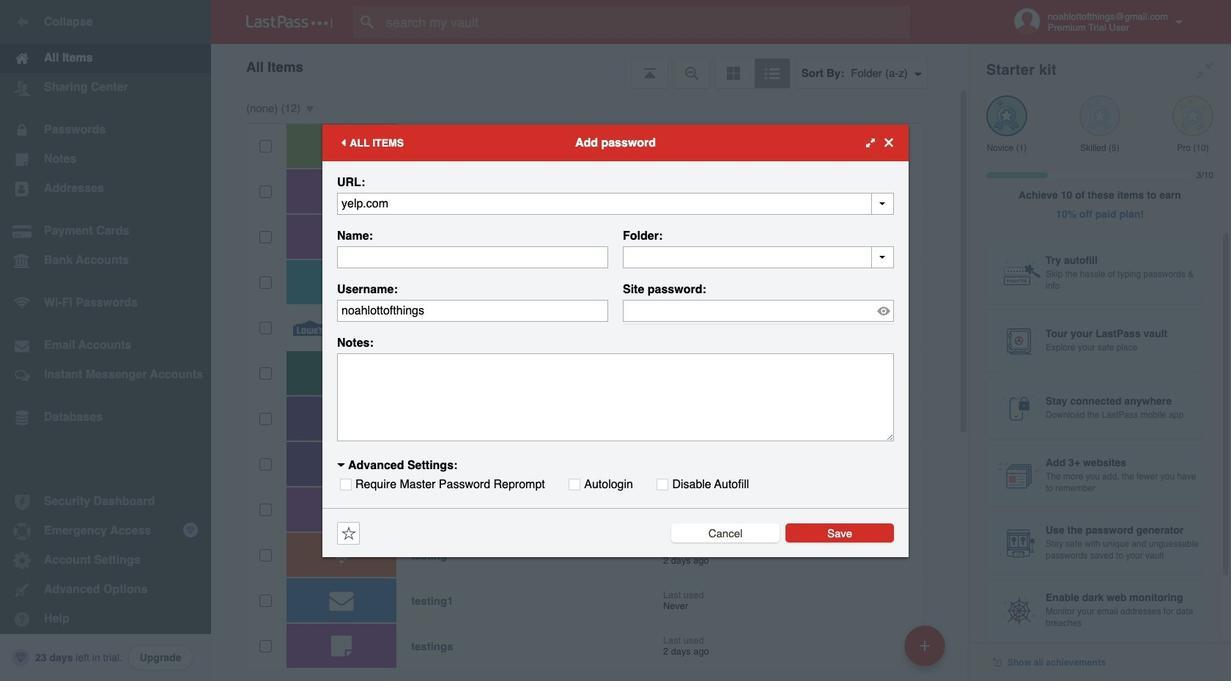 Task type: describe. For each thing, give the bounding box(es) containing it.
search my vault text field
[[353, 6, 939, 38]]

new item image
[[920, 640, 930, 651]]

new item navigation
[[900, 621, 955, 681]]

vault options navigation
[[211, 44, 969, 88]]



Task type: locate. For each thing, give the bounding box(es) containing it.
lastpass image
[[246, 15, 333, 29]]

None text field
[[337, 192, 894, 214], [623, 246, 894, 268], [337, 299, 608, 321], [337, 192, 894, 214], [623, 246, 894, 268], [337, 299, 608, 321]]

dialog
[[323, 124, 909, 557]]

Search search field
[[353, 6, 939, 38]]

None text field
[[337, 246, 608, 268], [337, 353, 894, 441], [337, 246, 608, 268], [337, 353, 894, 441]]

None password field
[[623, 299, 894, 321]]

main navigation navigation
[[0, 0, 211, 681]]



